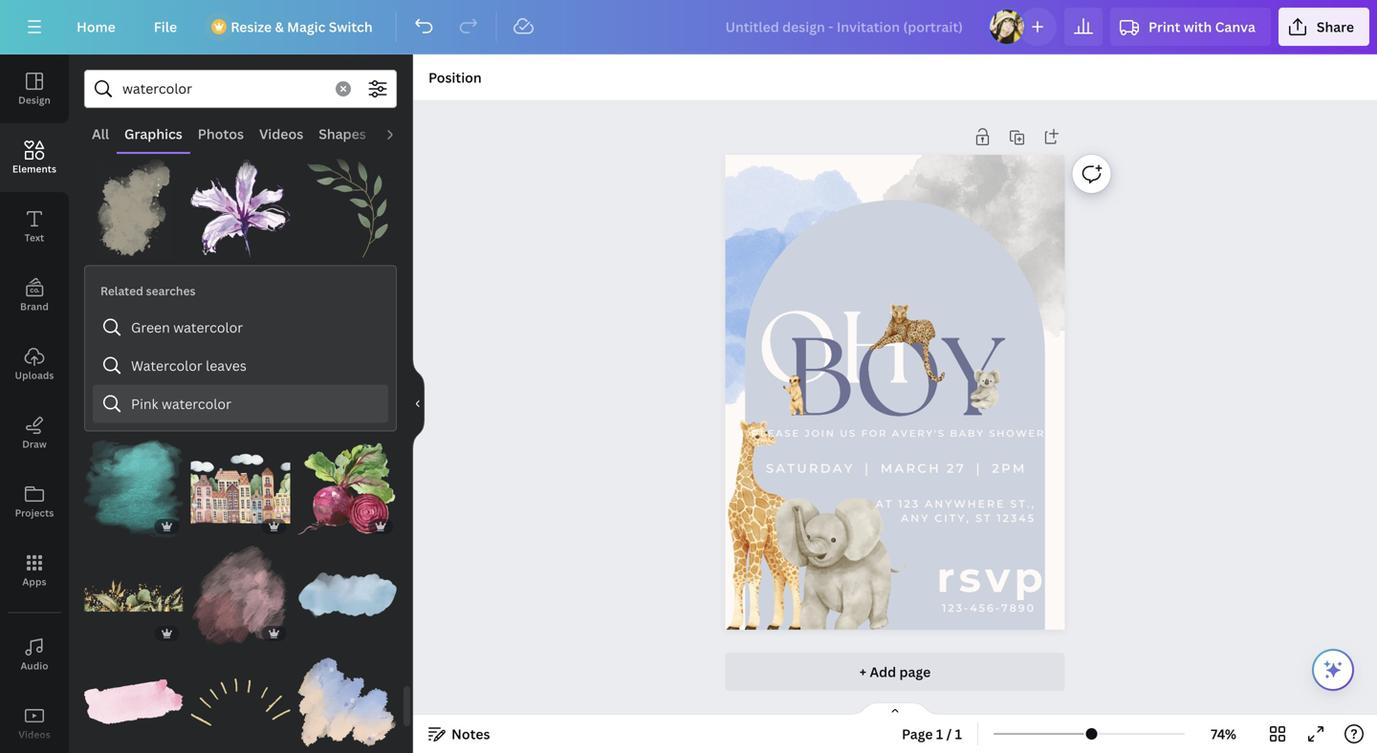 Task type: locate. For each thing, give the bounding box(es) containing it.
watercolor for green watercolor
[[173, 318, 243, 337]]

print with canva
[[1149, 18, 1256, 36]]

file button
[[138, 8, 192, 46]]

saturday │ march 27 │ 2pm
[[766, 461, 1027, 476]]

1 vertical spatial videos
[[18, 729, 50, 742]]

leaves
[[206, 357, 247, 375]]

position button
[[421, 62, 489, 93]]

watercolor down "watercolor leaves"
[[162, 395, 231, 413]]

apps
[[22, 576, 46, 589]]

0 horizontal spatial 1
[[936, 725, 943, 744]]

any
[[901, 512, 930, 525]]

hide image
[[412, 358, 425, 450]]

uploads button
[[0, 330, 69, 399]]

all button
[[84, 116, 117, 152]]

watercolor inside pink watercolor 'button'
[[162, 395, 231, 413]]

with
[[1184, 18, 1212, 36]]

0 vertical spatial videos button
[[252, 116, 311, 152]]

watercolor leaves button
[[93, 347, 388, 385]]

2pm
[[992, 461, 1027, 476]]

group
[[84, 147, 183, 258], [191, 159, 290, 258], [298, 159, 397, 258], [84, 428, 183, 539], [191, 428, 290, 539], [298, 428, 397, 539], [84, 535, 183, 645], [191, 535, 290, 645], [298, 546, 397, 645], [84, 642, 183, 752], [191, 642, 290, 752], [298, 653, 397, 752]]

0 vertical spatial audio button
[[374, 116, 427, 152]]

avery's
[[892, 428, 946, 439]]

join
[[805, 428, 835, 439]]

1 vertical spatial watercolor
[[162, 395, 231, 413]]

watercolor for pink watercolor
[[162, 395, 231, 413]]

watercolor boho decorative leaves image
[[298, 159, 397, 258]]

2 1 from the left
[[955, 725, 962, 744]]

Design title text field
[[710, 8, 980, 46]]

7890
[[1001, 602, 1036, 614]]

│ down the for
[[860, 461, 875, 476]]

share button
[[1278, 8, 1369, 46]]

related searches
[[100, 283, 195, 299]]

shower
[[989, 428, 1045, 439]]

brand
[[20, 300, 49, 313]]

12345
[[997, 512, 1036, 525]]

2 │ from the left
[[972, 461, 986, 476]]

audio right shapes button on the top left of the page
[[381, 125, 420, 143]]

abstract watercolor brushstroke element image
[[191, 653, 290, 752]]

1 horizontal spatial │
[[972, 461, 986, 476]]

1 vertical spatial audio
[[21, 660, 48, 673]]

videos
[[259, 125, 303, 143], [18, 729, 50, 742]]

1 horizontal spatial 1
[[955, 725, 962, 744]]

saturday
[[766, 461, 855, 476]]

graphics
[[124, 125, 182, 143]]

pink
[[131, 395, 158, 413]]

audio button down apps
[[0, 621, 69, 690]]

74%
[[1211, 725, 1236, 744]]

page 1 / 1
[[902, 725, 962, 744]]

videos button
[[252, 116, 311, 152], [0, 690, 69, 754]]

1 vertical spatial audio button
[[0, 621, 69, 690]]

watercolor town pattern image
[[191, 439, 290, 539]]

0 vertical spatial watercolor
[[173, 318, 243, 337]]

1 vertical spatial videos button
[[0, 690, 69, 754]]

│
[[860, 461, 875, 476], [972, 461, 986, 476]]

text button
[[0, 192, 69, 261]]

74% button
[[1193, 719, 1255, 750]]

watercolor beet image
[[298, 439, 397, 539]]

graphics button
[[117, 116, 190, 152]]

home link
[[61, 8, 131, 46]]

notes button
[[421, 719, 498, 750]]

st.,
[[1010, 498, 1036, 510]]

position
[[428, 68, 482, 87]]

main menu bar
[[0, 0, 1377, 55]]

watercolor up the 'leaves'
[[173, 318, 243, 337]]

shapes button
[[311, 116, 374, 152]]

audio down apps
[[21, 660, 48, 673]]

share
[[1317, 18, 1354, 36]]

us
[[840, 428, 857, 439]]

design
[[18, 94, 51, 107]]

shapes
[[319, 125, 366, 143]]

for
[[861, 428, 888, 439]]

1 right '/'
[[955, 725, 962, 744]]

0 vertical spatial videos
[[259, 125, 303, 143]]

+
[[859, 663, 867, 681]]

draw button
[[0, 399, 69, 468]]

page
[[899, 663, 931, 681]]

photos button
[[190, 116, 252, 152]]

0 horizontal spatial audio button
[[0, 621, 69, 690]]

audio button
[[374, 116, 427, 152], [0, 621, 69, 690]]

searches
[[146, 283, 195, 299]]

1 │ from the left
[[860, 461, 875, 476]]

0 vertical spatial audio
[[381, 125, 420, 143]]

0 horizontal spatial audio
[[21, 660, 48, 673]]

0 horizontal spatial videos
[[18, 729, 50, 742]]

0 horizontal spatial │
[[860, 461, 875, 476]]

27
[[947, 461, 966, 476]]

rsvp
[[937, 552, 1047, 603]]

1 left '/'
[[936, 725, 943, 744]]

0 horizontal spatial videos button
[[0, 690, 69, 754]]

1
[[936, 725, 943, 744], [955, 725, 962, 744]]

st
[[975, 512, 992, 525]]

show pages image
[[849, 702, 941, 717]]

elements
[[12, 163, 57, 175]]

watercolor inside green watercolor button
[[173, 318, 243, 337]]

│ right 27
[[972, 461, 986, 476]]

elements button
[[0, 123, 69, 192]]

audio
[[381, 125, 420, 143], [21, 660, 48, 673]]

audio button right shapes on the left of page
[[374, 116, 427, 152]]

canva assistant image
[[1322, 659, 1345, 682]]

please join us for avery's baby shower
[[751, 428, 1045, 439]]

watercolor
[[173, 318, 243, 337], [162, 395, 231, 413]]



Task type: describe. For each thing, give the bounding box(es) containing it.
teal watercolor brushstroke image
[[84, 439, 183, 539]]

city,
[[935, 512, 971, 525]]

file
[[154, 18, 177, 36]]

add
[[870, 663, 896, 681]]

canva
[[1215, 18, 1256, 36]]

1 horizontal spatial videos button
[[252, 116, 311, 152]]

design button
[[0, 55, 69, 123]]

switch
[[329, 18, 373, 36]]

audio inside side panel tab list
[[21, 660, 48, 673]]

1 horizontal spatial audio
[[381, 125, 420, 143]]

+ add page button
[[725, 653, 1065, 691]]

projects
[[15, 507, 54, 520]]

pink watercolor
[[131, 395, 231, 413]]

boy
[[787, 316, 1004, 441]]

watercolor paint stain image
[[84, 159, 183, 258]]

green watercolor button
[[93, 308, 388, 347]]

brand button
[[0, 261, 69, 330]]

watercolor
[[131, 357, 202, 375]]

1 1 from the left
[[936, 725, 943, 744]]

page
[[902, 725, 933, 744]]

apps button
[[0, 536, 69, 605]]

green
[[131, 318, 170, 337]]

at
[[876, 498, 893, 510]]

print with canva button
[[1110, 8, 1271, 46]]

please
[[751, 428, 800, 439]]

456-
[[970, 602, 1001, 614]]

draw
[[22, 438, 47, 451]]

anywhere
[[925, 498, 1005, 510]]

creative watercolor painting image
[[84, 546, 183, 645]]

at 123 anywhere st., any city, st 12345
[[876, 498, 1036, 525]]

green watercolor
[[131, 318, 243, 337]]

print
[[1149, 18, 1180, 36]]

photos
[[198, 125, 244, 143]]

resize
[[231, 18, 272, 36]]

all
[[92, 125, 109, 143]]

resize & magic switch
[[231, 18, 373, 36]]

magic
[[287, 18, 326, 36]]

1 horizontal spatial videos
[[259, 125, 303, 143]]

side panel tab list
[[0, 55, 69, 754]]

baby
[[950, 428, 985, 439]]

related searches list
[[93, 308, 388, 423]]

1 horizontal spatial audio button
[[374, 116, 427, 152]]

pink watercolor button
[[93, 385, 388, 423]]

text
[[25, 231, 44, 244]]

123
[[898, 498, 920, 510]]

notes
[[451, 725, 490, 744]]

march
[[881, 461, 941, 476]]

videos inside side panel tab list
[[18, 729, 50, 742]]

watercolor flower illustration image
[[191, 159, 290, 258]]

home
[[77, 18, 115, 36]]

/
[[946, 725, 952, 744]]

Search elements search field
[[122, 71, 324, 107]]

watercolor brushstroke design element image
[[191, 546, 290, 645]]

&
[[275, 18, 284, 36]]

123-456-7890
[[942, 602, 1036, 614]]

stylized watercolor sea birthday background image
[[298, 653, 397, 752]]

projects button
[[0, 468, 69, 536]]

related
[[100, 283, 143, 299]]

watercolor leaves
[[131, 357, 247, 375]]

blue watercolor ink image
[[298, 546, 397, 645]]

123-
[[942, 602, 970, 614]]

uploads
[[15, 369, 54, 382]]

watercolor brush stroke image
[[84, 653, 183, 752]]

resize & magic switch button
[[200, 8, 388, 46]]

+ add page
[[859, 663, 931, 681]]

oh
[[757, 292, 912, 407]]



Task type: vqa. For each thing, say whether or not it's contained in the screenshot.
us on the right
yes



